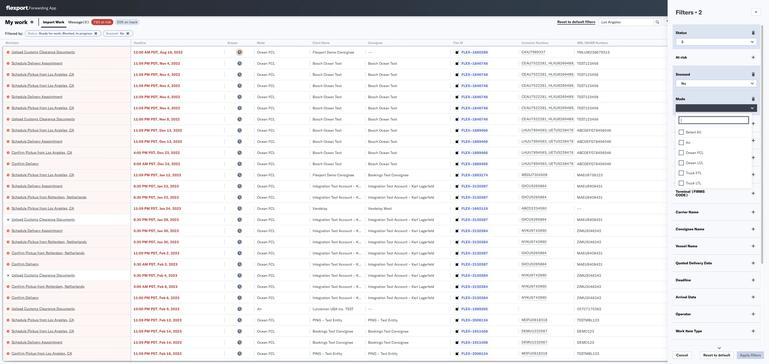 Task type: vqa. For each thing, say whether or not it's contained in the screenshot.


Task type: locate. For each thing, give the bounding box(es) containing it.
24, up 28, on the left of the page
[[166, 206, 172, 211]]

2 upload customs clearance documents from the top
[[12, 117, 75, 121]]

1 vertical spatial confirm pickup from los angeles, ca button
[[12, 351, 72, 357]]

1 appointment from the top
[[42, 61, 62, 65]]

4 resize handle column header from the left
[[304, 39, 310, 364]]

1 11:59 pm pdt, nov 4, 2022 from the top
[[134, 61, 180, 66]]

760 at risk
[[94, 20, 111, 24]]

vandelay west
[[369, 206, 392, 211]]

0 vertical spatial 11:00
[[134, 117, 144, 121]]

to down assignment
[[715, 353, 718, 358]]

default for reset to default filters
[[573, 20, 585, 24]]

schedule pickup from los angeles, ca for eighth schedule pickup from los angeles, ca link from the bottom
[[12, 72, 74, 77]]

confirm for 5:30 am pst, feb 3, 2023
[[12, 262, 25, 266]]

jan down 11:59 pm pst, jan 12, 2023
[[157, 184, 163, 188]]

exception
[[690, 20, 707, 24]]

1 flex-2006134 from the top
[[462, 318, 488, 323]]

demo for bookings
[[327, 173, 337, 177]]

name inside "button"
[[322, 41, 330, 45]]

1 vertical spatial to
[[715, 353, 718, 358]]

2006134 for 11:59 pm pst, feb 13, 2023
[[473, 318, 488, 323]]

0 vertical spatial demo123
[[578, 329, 595, 334]]

1 vertical spatial 11:59 pm pst, dec 13, 2022
[[134, 139, 182, 144]]

4 11:59 from the top
[[134, 95, 144, 99]]

mode
[[257, 41, 265, 45], [677, 97, 686, 101]]

assignment
[[710, 340, 729, 345]]

pickup for 3rd schedule pickup from los angeles, ca link from the bottom of the page
[[28, 206, 39, 211]]

11:59 pm pst, dec 13, 2022 up 4:00 pm pst, dec 23, 2022
[[134, 139, 182, 144]]

5:30 pm pst, jan 30, 2023 up 11:00 pm pst, feb 2, 2023
[[134, 240, 179, 244]]

1 demo123 from the top
[[578, 329, 595, 334]]

list box
[[677, 127, 753, 188]]

2023 down "11:59 pm pst, feb 13, 2023"
[[173, 329, 182, 334]]

truck
[[687, 171, 696, 175], [687, 181, 696, 186]]

15 flex- from the top
[[462, 206, 473, 211]]

: left for
[[37, 31, 38, 35]]

8:30 up 11:59 pm pst, jan 24, 2023
[[134, 195, 141, 200]]

jaehyung up '20' at the bottom of page
[[684, 329, 699, 334]]

1 1911408 from the top
[[473, 329, 488, 334]]

schedule pickup from rotterdam, netherlands link for 5:30
[[12, 239, 87, 244]]

choi up "team"
[[700, 329, 708, 334]]

flex-1662119
[[462, 206, 488, 211]]

from
[[39, 72, 47, 77], [39, 83, 47, 88], [39, 105, 47, 110], [39, 128, 47, 132], [37, 150, 45, 155], [39, 172, 47, 177], [39, 195, 47, 199], [39, 206, 47, 211], [39, 240, 47, 244], [37, 251, 45, 255], [37, 284, 45, 289], [39, 318, 47, 322], [39, 329, 47, 333], [37, 351, 45, 356]]

at risk
[[677, 55, 688, 60]]

pst, down 3:00 am pst, feb 6, 2023
[[151, 296, 159, 300]]

1 vertical spatial mode
[[677, 97, 686, 101]]

usa
[[331, 307, 338, 311]]

pst, up 6:00 am pst, dec 24, 2022
[[149, 150, 156, 155]]

13, for schedule pickup from los angeles, ca
[[167, 318, 172, 323]]

2 vertical spatial upload customs clearance documents button
[[12, 306, 75, 312]]

1 vertical spatial testmbl123
[[578, 351, 600, 356]]

agent for demo123
[[739, 329, 749, 334]]

jaehyung up terminal (firms code)
[[684, 184, 699, 188]]

confirm pickup from rotterdam, netherlands button for 11:00 pm pst, feb 2, 2023
[[12, 250, 85, 256]]

3 schedule delivery appointment button from the top
[[12, 139, 62, 144]]

customs for second upload customs clearance documents "link" from the top of the page
[[24, 117, 38, 121]]

2 upload customs clearance documents button from the top
[[12, 116, 75, 122]]

pickup
[[28, 72, 39, 77], [28, 83, 39, 88], [28, 105, 39, 110], [28, 128, 39, 132], [26, 150, 37, 155], [28, 172, 39, 177], [28, 195, 39, 199], [28, 206, 39, 211], [28, 240, 39, 244], [26, 251, 37, 255], [26, 284, 37, 289], [28, 318, 39, 322], [28, 329, 39, 333], [26, 351, 37, 356]]

in
[[76, 31, 79, 35]]

5 hlxu8034992 from the top
[[576, 106, 601, 110]]

2 2006134 from the top
[[473, 351, 488, 356]]

2023 up 8:30 pm pst, jan 28, 2023
[[172, 206, 181, 211]]

2023
[[172, 173, 181, 177], [170, 184, 179, 188], [170, 195, 179, 200], [172, 206, 181, 211], [170, 217, 179, 222], [170, 229, 179, 233], [170, 240, 179, 244], [171, 251, 180, 256], [169, 262, 178, 267], [169, 273, 177, 278], [169, 284, 178, 289], [171, 296, 180, 300], [171, 307, 180, 311], [173, 318, 182, 323], [173, 329, 182, 334], [173, 340, 182, 345], [173, 351, 182, 356]]

5 appointment from the top
[[42, 228, 62, 233]]

pst, down 11:59 pm pst, jan 12, 2023
[[149, 184, 156, 188]]

default left filters
[[573, 20, 585, 24]]

flexport demo consignee
[[313, 50, 355, 54], [313, 173, 355, 177]]

ymluw236679313
[[578, 50, 610, 54]]

0 vertical spatial work
[[55, 20, 64, 24]]

file exception button
[[675, 18, 710, 26], [675, 18, 710, 26]]

1 vertical spatial schedule pickup from rotterdam, netherlands link
[[12, 239, 87, 244]]

jan down 8:30 pm pst, jan 28, 2023
[[157, 229, 163, 233]]

feb left "3,"
[[158, 262, 164, 267]]

vandelay
[[313, 206, 328, 211], [369, 206, 383, 211]]

arrival for arrival date
[[677, 295, 688, 300]]

bookings
[[369, 173, 383, 177], [313, 329, 328, 334], [369, 329, 383, 334], [313, 340, 328, 345], [369, 340, 383, 345]]

0 vertical spatial agent
[[730, 184, 740, 188]]

1 vertical spatial 11:59 pm pst, feb 14, 2023
[[134, 340, 182, 345]]

1 confirm from the top
[[12, 150, 25, 155]]

flexport demo consignee for -
[[313, 50, 355, 54]]

progress
[[80, 31, 92, 35]]

4 gaurav from the top
[[684, 95, 696, 99]]

demo123 for test 20 wi team assignment
[[578, 340, 595, 345]]

1 vertical spatial arrival
[[677, 295, 688, 300]]

2 schedule from the top
[[12, 72, 27, 77]]

pst, down 6:00 am pst, dec 24, 2022
[[151, 173, 159, 177]]

ready inside ready for customs clearance
[[677, 346, 687, 351]]

jaehyung for demo123
[[684, 329, 699, 334]]

1 vertical spatial confirm pickup from los angeles, ca link
[[12, 351, 72, 356]]

dec for confirm delivery
[[158, 162, 164, 166]]

los for 7th schedule pickup from los angeles, ca link from the bottom
[[48, 83, 54, 88]]

risk
[[105, 20, 111, 24], [681, 55, 688, 60]]

blocked,
[[62, 31, 75, 35]]

am right 6:00
[[142, 162, 148, 166]]

0 horizontal spatial risk
[[105, 20, 111, 24]]

None checkbox
[[680, 171, 685, 176]]

customs for 4th upload customs clearance documents "link" from the top of the page
[[24, 273, 38, 278]]

5:30
[[134, 229, 141, 233], [134, 240, 141, 244], [134, 262, 141, 267], [134, 273, 141, 278]]

4 schedule pickup from los angeles, ca from the top
[[12, 128, 74, 132]]

1 horizontal spatial default
[[719, 353, 731, 358]]

5:30 down 8:30 pm pst, jan 28, 2023
[[134, 229, 141, 233]]

4,
[[167, 61, 171, 66], [167, 72, 171, 77], [167, 83, 171, 88], [167, 95, 171, 99], [167, 106, 171, 110], [164, 273, 168, 278]]

1 vertical spatial work
[[677, 329, 685, 334]]

2 schedule pickup from los angeles, ca button from the top
[[12, 83, 74, 88]]

3 choi from the top
[[700, 329, 708, 334]]

6 flex- from the top
[[462, 106, 473, 110]]

client inside "button"
[[313, 41, 321, 45]]

5 schedule pickup from los angeles, ca link from the top
[[12, 172, 74, 177]]

snoozed for snoozed
[[677, 72, 691, 77]]

test
[[335, 61, 342, 66], [391, 61, 398, 66], [335, 72, 342, 77], [391, 72, 398, 77], [335, 83, 342, 88], [391, 83, 398, 88], [335, 95, 342, 99], [391, 95, 398, 99], [335, 106, 342, 110], [391, 106, 398, 110], [335, 117, 342, 121], [391, 117, 398, 121], [335, 128, 342, 133], [391, 128, 398, 133], [335, 139, 342, 144], [391, 139, 398, 144], [335, 150, 342, 155], [391, 150, 398, 155], [335, 162, 342, 166], [391, 162, 398, 166], [384, 173, 391, 177], [331, 184, 338, 188], [387, 184, 394, 188], [712, 184, 719, 188], [331, 195, 338, 200], [387, 195, 394, 200], [712, 206, 719, 211], [331, 217, 338, 222], [387, 217, 394, 222], [331, 229, 338, 233], [387, 229, 394, 233], [331, 240, 338, 244], [387, 240, 394, 244], [331, 251, 338, 256], [387, 251, 394, 256], [331, 262, 338, 267], [387, 262, 394, 267], [331, 273, 338, 278], [387, 273, 394, 278], [331, 284, 338, 289], [387, 284, 394, 289], [331, 296, 338, 300], [387, 296, 394, 300], [326, 318, 332, 323], [381, 318, 388, 323], [329, 329, 336, 334], [384, 329, 391, 334], [712, 329, 719, 334], [329, 340, 336, 345], [384, 340, 391, 345], [326, 351, 332, 356], [381, 351, 388, 356]]

1662119
[[473, 206, 488, 211]]

integration
[[313, 184, 331, 188], [369, 184, 386, 188], [313, 195, 331, 200], [369, 195, 386, 200], [313, 217, 331, 222], [369, 217, 386, 222], [313, 229, 331, 233], [369, 229, 386, 233], [313, 240, 331, 244], [369, 240, 386, 244], [313, 251, 331, 256], [369, 251, 386, 256], [313, 262, 331, 267], [369, 262, 386, 267], [313, 273, 331, 278], [369, 273, 386, 278], [313, 284, 331, 289], [369, 284, 386, 289], [313, 296, 331, 300], [369, 296, 386, 300]]

3 confirm from the top
[[12, 251, 25, 255]]

1 11:00 from the top
[[134, 117, 144, 121]]

9 11:59 from the top
[[134, 206, 144, 211]]

pm
[[144, 61, 150, 66], [144, 72, 150, 77], [144, 83, 150, 88], [144, 95, 150, 99], [144, 106, 150, 110], [144, 117, 150, 121], [144, 128, 150, 133], [144, 139, 150, 144], [142, 150, 148, 155], [144, 173, 150, 177], [142, 184, 148, 188], [142, 195, 148, 200], [144, 206, 150, 211], [142, 217, 148, 222], [142, 229, 148, 233], [142, 240, 148, 244], [144, 251, 150, 256], [142, 273, 148, 278], [144, 296, 150, 300], [144, 307, 150, 311], [144, 318, 150, 323], [144, 329, 150, 334], [144, 340, 150, 345], [144, 351, 150, 356]]

agent
[[730, 184, 740, 188], [739, 206, 749, 211], [739, 329, 749, 334]]

1 vertical spatial confirm pickup from rotterdam, netherlands link
[[12, 284, 85, 289]]

1 vertical spatial ready
[[677, 346, 687, 351]]

2 vertical spatial confirm delivery button
[[12, 295, 39, 301]]

0 vertical spatial client name
[[313, 41, 330, 45]]

destination down origin
[[719, 206, 738, 211]]

no button
[[677, 80, 758, 87]]

2 vertical spatial 11:00
[[134, 296, 144, 300]]

3 ceau7522281, from the top
[[522, 83, 548, 88]]

destination up assignment
[[719, 329, 738, 334]]

24, up '12,'
[[165, 162, 171, 166]]

2 vertical spatial 8:30
[[134, 217, 141, 222]]

None checkbox
[[680, 130, 685, 135], [680, 140, 685, 145], [680, 150, 685, 155], [680, 160, 685, 166], [680, 181, 685, 186], [680, 130, 685, 135], [680, 140, 685, 145], [680, 150, 685, 155], [680, 160, 685, 166], [680, 181, 685, 186]]

: for snoozed
[[118, 31, 119, 35]]

flex-2130387 button
[[454, 183, 489, 190], [454, 183, 489, 190], [454, 194, 489, 201], [454, 194, 489, 201], [454, 216, 489, 223], [454, 216, 489, 223], [454, 250, 489, 257], [454, 250, 489, 257], [454, 261, 489, 268], [454, 261, 489, 268]]

gaurav jawla
[[684, 50, 706, 54], [684, 61, 706, 66], [684, 72, 706, 77], [684, 95, 706, 99]]

pst, up 11:59 pm pst, feb 16, 2023
[[151, 340, 159, 345]]

13,
[[167, 128, 173, 133], [167, 139, 173, 144], [167, 318, 172, 323]]

4 2130387 from the top
[[473, 251, 488, 256]]

3 button
[[677, 38, 758, 46]]

0 vertical spatial to
[[568, 20, 572, 24]]

port for final port
[[686, 172, 693, 177]]

account
[[339, 184, 352, 188], [395, 184, 408, 188], [339, 195, 352, 200], [395, 195, 408, 200], [339, 217, 352, 222], [395, 217, 408, 222], [339, 229, 352, 233], [395, 229, 408, 233], [339, 240, 352, 244], [395, 240, 408, 244], [339, 251, 352, 256], [395, 251, 408, 256], [339, 262, 352, 267], [395, 262, 408, 267], [339, 273, 352, 278], [395, 273, 408, 278], [339, 284, 352, 289], [395, 284, 408, 289], [339, 296, 352, 300], [395, 296, 408, 300]]

0 vertical spatial 6,
[[165, 284, 168, 289]]

uetu5238478 for confirm pickup from los angeles, ca
[[549, 150, 574, 155]]

0 vertical spatial confirm pickup from los angeles, ca button
[[12, 150, 72, 155]]

dec up 11:59 pm pst, jan 12, 2023
[[158, 162, 164, 166]]

1 vertical spatial 5:30 pm pst, jan 30, 2023
[[134, 240, 179, 244]]

schedule pickup from los angeles, ca for 3rd schedule pickup from los angeles, ca link from the bottom of the page
[[12, 206, 74, 211]]

Search Shipments (/) text field
[[673, 4, 722, 12]]

3 flex-2130387 from the top
[[462, 217, 488, 222]]

0 horizontal spatial status
[[28, 31, 37, 35]]

4 lhuu7894563, uetu5238478 from the top
[[522, 161, 574, 166]]

flex-1660288 button
[[454, 49, 489, 56], [454, 49, 489, 56]]

14, for schedule delivery appointment
[[167, 340, 172, 345]]

2 vertical spatial --
[[369, 307, 373, 311]]

1 8:30 pm pst, jan 23, 2023 from the top
[[134, 184, 179, 188]]

2 schedule pickup from los angeles, ca link from the top
[[12, 83, 74, 88]]

pst, up 5:30 am pst, feb 3, 2023
[[151, 251, 159, 256]]

0 vertical spatial snoozed
[[106, 31, 118, 35]]

status up the 3
[[677, 30, 688, 35]]

hlxu6269489,
[[549, 61, 575, 65], [549, 72, 575, 77], [549, 83, 575, 88], [549, 94, 575, 99], [549, 106, 575, 110], [549, 117, 575, 121]]

6, up 11:00 pm pst, feb 6, 2023
[[165, 284, 168, 289]]

0 vertical spatial schedule pickup from rotterdam, netherlands button
[[12, 195, 87, 200]]

0 vertical spatial 2006134
[[473, 318, 488, 323]]

0 horizontal spatial :
[[37, 31, 38, 35]]

11:59
[[134, 61, 144, 66], [134, 72, 144, 77], [134, 83, 144, 88], [134, 95, 144, 99], [134, 106, 144, 110], [134, 128, 144, 133], [134, 139, 144, 144], [134, 173, 144, 177], [134, 206, 144, 211], [134, 318, 144, 323], [134, 329, 144, 334], [134, 340, 144, 345], [134, 351, 144, 356]]

0 vertical spatial demo
[[327, 50, 337, 54]]

port right final
[[686, 172, 693, 177]]

pickup for the confirm pickup from rotterdam, netherlands link corresponding to 11:00
[[26, 251, 37, 255]]

lhuu7894563,
[[522, 128, 548, 133], [522, 139, 548, 144], [522, 150, 548, 155], [522, 161, 548, 166]]

1 8:30 from the top
[[134, 184, 141, 188]]

23, up 6:00 am pst, dec 24, 2022
[[165, 150, 170, 155]]

ocean fcl
[[257, 50, 275, 54], [257, 61, 275, 66], [257, 72, 275, 77], [257, 83, 275, 88], [257, 95, 275, 99], [257, 106, 275, 110], [257, 117, 275, 121], [257, 128, 275, 133], [257, 139, 275, 144], [257, 150, 275, 155], [687, 151, 704, 155], [257, 162, 275, 166], [257, 173, 275, 177], [257, 184, 275, 188], [257, 195, 275, 200], [257, 206, 275, 211], [257, 217, 275, 222], [257, 229, 275, 233], [257, 240, 275, 244], [257, 251, 275, 256], [257, 262, 275, 267], [257, 273, 275, 278], [257, 284, 275, 289], [257, 296, 275, 300], [257, 318, 275, 323], [257, 329, 275, 334], [257, 340, 275, 345], [257, 351, 275, 356]]

2 vertical spatial agent
[[739, 329, 749, 334]]

0 horizontal spatial work
[[55, 20, 64, 24]]

snoozed down at risk
[[677, 72, 691, 77]]

2023 down 8:30 pm pst, jan 28, 2023
[[170, 229, 179, 233]]

1 vertical spatial agent
[[739, 206, 749, 211]]

1 vertical spatial flex-1911408
[[462, 340, 488, 345]]

1 vertical spatial no
[[682, 81, 687, 86]]

ca for 4th schedule pickup from los angeles, ca button
[[69, 128, 74, 132]]

pickup for 7th schedule pickup from los angeles, ca link from the bottom
[[28, 83, 39, 88]]

appointment
[[42, 61, 62, 65], [42, 94, 62, 99], [42, 139, 62, 144], [42, 184, 62, 188], [42, 228, 62, 233], [42, 340, 62, 345]]

deadline down "quoted"
[[677, 278, 692, 283]]

flex-2006134 button
[[454, 317, 489, 324], [454, 317, 489, 324], [454, 350, 489, 357], [454, 350, 489, 357]]

1 horizontal spatial to
[[715, 353, 718, 358]]

status
[[677, 30, 688, 35], [28, 31, 37, 35]]

to left filters
[[568, 20, 572, 24]]

0 horizontal spatial snoozed
[[106, 31, 118, 35]]

confirm pickup from los angeles, ca for 4:00 pm pst, dec 23, 2022
[[12, 150, 72, 155]]

14, up 16,
[[167, 340, 172, 345]]

6:00 am pst, dec 24, 2022
[[134, 162, 180, 166]]

truck left ftl
[[687, 171, 696, 175]]

0 horizontal spatial mode
[[257, 41, 265, 45]]

3 upload customs clearance documents from the top
[[12, 217, 75, 222]]

0 vertical spatial deadline
[[134, 41, 146, 45]]

ceau7522281, hlxu6269489, hlxu8034992
[[522, 61, 601, 65], [522, 72, 601, 77], [522, 83, 601, 88], [522, 94, 601, 99], [522, 106, 601, 110], [522, 117, 601, 121]]

1 30, from the top
[[164, 229, 169, 233]]

confirm pickup from los angeles, ca link for 4:00 pm pst, dec 23, 2022
[[12, 150, 72, 155]]

7 flex- from the top
[[462, 117, 473, 121]]

1 vertical spatial confirm delivery button
[[12, 262, 39, 267]]

2 1911408 from the top
[[473, 340, 488, 345]]

2023 down 5:30 am pst, feb 3, 2023
[[169, 273, 177, 278]]

feb left 2,
[[160, 251, 166, 256]]

1 vertical spatial 8:30 pm pst, jan 23, 2023
[[134, 195, 179, 200]]

2 vertical spatial confirm delivery link
[[12, 295, 39, 300]]

no inside button
[[682, 81, 687, 86]]

filters • 2
[[677, 8, 703, 16]]

1 11:59 from the top
[[134, 61, 144, 66]]

6, up the 9,
[[167, 296, 170, 300]]

jawla for fifth upload customs clearance documents "link" from the bottom
[[697, 50, 706, 54]]

2 test123456 from the top
[[578, 72, 599, 77]]

bosch ocean test
[[313, 61, 342, 66], [369, 61, 398, 66], [313, 72, 342, 77], [369, 72, 398, 77], [313, 83, 342, 88], [369, 83, 398, 88], [313, 95, 342, 99], [369, 95, 398, 99], [313, 106, 342, 110], [369, 106, 398, 110], [313, 117, 342, 121], [369, 117, 398, 121], [313, 128, 342, 133], [369, 128, 398, 133], [313, 139, 342, 144], [369, 139, 398, 144], [313, 150, 342, 155], [369, 150, 398, 155], [313, 162, 342, 166], [369, 162, 398, 166]]

4 flex- from the top
[[462, 83, 473, 88]]

port down all
[[695, 138, 702, 143]]

schedule pickup from los angeles, ca for 8th schedule pickup from los angeles, ca link
[[12, 329, 74, 333]]

1 vertical spatial 23,
[[164, 184, 169, 188]]

from for 3rd schedule pickup from los angeles, ca link from the bottom of the page
[[39, 206, 47, 211]]

11:00 for 11:00 pm pst, feb 2, 2023
[[134, 251, 144, 256]]

flex-1911408 for jaehyung choi - test destination agent
[[462, 329, 488, 334]]

0 vertical spatial no
[[120, 31, 124, 35]]

angeles,
[[54, 72, 68, 77], [54, 83, 68, 88], [54, 105, 68, 110], [54, 128, 68, 132], [52, 150, 66, 155], [54, 172, 68, 177], [54, 206, 68, 211], [54, 318, 68, 322], [54, 329, 68, 333], [52, 351, 66, 356]]

testmbl123
[[578, 318, 600, 323], [578, 351, 600, 356]]

dec up 6:00 am pst, dec 24, 2022
[[157, 150, 164, 155]]

schedule pickup from rotterdam, netherlands button
[[12, 195, 87, 200], [12, 239, 87, 245]]

0 vertical spatial demu1232567
[[522, 329, 548, 334]]

2 jaehyung choi - test destination agent from the top
[[684, 329, 749, 334]]

operator
[[684, 41, 697, 45], [677, 312, 692, 317]]

3 lhuu7894563, uetu5238478 from the top
[[522, 150, 574, 155]]

8:30 down 11:59 pm pst, jan 24, 2023
[[134, 217, 141, 222]]

container
[[522, 41, 536, 45]]

1 schedule pickup from rotterdam, netherlands from the top
[[12, 195, 87, 199]]

1 vertical spatial deadline
[[677, 278, 692, 283]]

numbers for container numbers
[[537, 41, 549, 45]]

batch action
[[741, 20, 763, 24]]

confirm pickup from los angeles, ca button for 4:00 pm pst, dec 23, 2022
[[12, 150, 72, 155]]

0 horizontal spatial client
[[313, 41, 321, 45]]

0 vertical spatial upload customs clearance documents button
[[12, 49, 75, 55]]

3 schedule pickup from los angeles, ca from the top
[[12, 105, 74, 110]]

select all
[[687, 130, 702, 135]]

4 abcdefg78456546 from the top
[[578, 162, 612, 166]]

schedule pickup from rotterdam, netherlands
[[12, 195, 87, 199], [12, 240, 87, 244]]

confirm delivery button for 5:30 am pst, feb 3, 2023
[[12, 262, 39, 267]]

numbers inside 'button'
[[537, 41, 549, 45]]

0 vertical spatial flex-1911408
[[462, 329, 488, 334]]

feb up 3:00 am pst, feb 6, 2023
[[157, 273, 164, 278]]

6 11:59 from the top
[[134, 128, 144, 133]]

port up ocean lcl
[[689, 155, 696, 160]]

pickup for 3:00's the confirm pickup from rotterdam, netherlands link
[[26, 284, 37, 289]]

1 horizontal spatial risk
[[681, 55, 688, 60]]

flex-2006134 for 11:59 pm pst, feb 16, 2023
[[462, 351, 488, 356]]

client name
[[313, 41, 330, 45], [677, 121, 698, 126]]

9 flex- from the top
[[462, 139, 473, 144]]

default for reset to default
[[719, 353, 731, 358]]

2 vertical spatial choi
[[700, 329, 708, 334]]

from for 5th schedule pickup from los angeles, ca link from the bottom
[[39, 128, 47, 132]]

5:30 pm pst, jan 30, 2023 down 8:30 pm pst, jan 28, 2023
[[134, 229, 179, 233]]

reset
[[558, 20, 568, 24], [704, 353, 714, 358]]

deadline button
[[131, 40, 220, 45]]

1889466 for confirm pickup from los angeles, ca
[[473, 150, 488, 155]]

import
[[43, 20, 55, 24]]

confirm pickup from rotterdam, netherlands
[[12, 251, 85, 255], [12, 284, 85, 289]]

delivery
[[28, 61, 41, 65], [28, 94, 41, 99], [28, 139, 41, 144], [26, 161, 39, 166], [28, 184, 41, 188], [28, 228, 41, 233], [690, 261, 704, 266], [26, 262, 39, 266], [26, 295, 39, 300], [28, 340, 41, 345]]

0 vertical spatial 11:59 pm pst, feb 14, 2023
[[134, 329, 182, 334]]

1 vertical spatial demo
[[327, 173, 337, 177]]

1 jaehyung from the top
[[684, 184, 699, 188]]

truck left ltl
[[687, 181, 696, 186]]

pst, down 5:30 pm pst, feb 4, 2023
[[149, 284, 157, 289]]

work left item
[[677, 329, 685, 334]]

5:30 up 5:30 pm pst, feb 4, 2023
[[134, 262, 141, 267]]

feb up 10:00 pm pst, feb 9, 2023
[[160, 296, 166, 300]]

ping
[[313, 318, 321, 323], [369, 318, 377, 323], [313, 351, 321, 356], [369, 351, 377, 356]]

resize handle column header for container numbers
[[569, 39, 575, 364]]

0 horizontal spatial client name
[[313, 41, 330, 45]]

work right import
[[55, 20, 64, 24]]

1 demu1232567 from the top
[[522, 329, 548, 334]]

ready left for
[[39, 31, 48, 35]]

default down assignment
[[719, 353, 731, 358]]

jaehyung
[[684, 184, 699, 188], [684, 206, 699, 211], [684, 329, 699, 334]]

4 11:59 pm pdt, nov 4, 2022 from the top
[[134, 95, 180, 99]]

1 horizontal spatial :
[[118, 31, 119, 35]]

terminal (firms code)
[[677, 189, 706, 197]]

4 flex-2130384 from the top
[[462, 284, 488, 289]]

2023 down 10:00 pm pst, feb 9, 2023
[[173, 318, 182, 323]]

pdt,
[[151, 50, 159, 54], [151, 61, 159, 66], [151, 72, 159, 77], [151, 83, 159, 88], [151, 95, 159, 99], [151, 106, 159, 110]]

1 vertical spatial confirm pickup from los angeles, ca
[[12, 351, 72, 356]]

reset to default filters button
[[555, 18, 599, 26]]

schedule pickup from rotterdam, netherlands for 8:30 pm pst, jan 23, 2023
[[12, 195, 87, 199]]

27 flex- from the top
[[462, 340, 473, 345]]

0 horizontal spatial reset
[[558, 20, 568, 24]]

6 appointment from the top
[[42, 340, 62, 345]]

los for 7th schedule pickup from los angeles, ca link
[[48, 318, 54, 322]]

23 flex- from the top
[[462, 296, 473, 300]]

1 vertical spatial port
[[689, 155, 696, 160]]

vandelay for vandelay west
[[369, 206, 383, 211]]

0 vertical spatial mode
[[257, 41, 265, 45]]

resize handle column header for deadline
[[219, 39, 225, 364]]

1 horizontal spatial snoozed
[[677, 72, 691, 77]]

2 confirm from the top
[[12, 161, 25, 166]]

3 confirm delivery link from the top
[[12, 295, 39, 300]]

pst, up 4:00 pm pst, dec 23, 2022
[[151, 139, 159, 144]]

30, down 28, on the left of the page
[[164, 229, 169, 233]]

4 schedule from the top
[[12, 94, 27, 99]]

status right the by:
[[28, 31, 37, 35]]

None text field
[[681, 118, 749, 123]]

8:30 pm pst, jan 23, 2023 down 11:59 pm pst, jan 12, 2023
[[134, 184, 179, 188]]

flex-1889466
[[462, 128, 488, 133], [462, 139, 488, 144], [462, 150, 488, 155], [462, 162, 488, 166]]

dec for confirm pickup from los angeles, ca
[[157, 150, 164, 155]]

0 vertical spatial 24,
[[165, 162, 171, 166]]

status for status : ready for work, blocked, in progress
[[28, 31, 37, 35]]

port for arrival port
[[689, 155, 696, 160]]

savant
[[696, 83, 707, 88], [696, 150, 707, 155]]

2 lhuu7894563, uetu5238478 from the top
[[522, 139, 574, 144]]

1 11:59 pm pst, feb 14, 2023 from the top
[[134, 329, 182, 334]]

1 vertical spatial demu1232567
[[522, 340, 548, 345]]

karl
[[357, 184, 363, 188], [412, 184, 419, 188], [357, 195, 363, 200], [412, 195, 419, 200], [357, 217, 363, 222], [412, 217, 419, 222], [357, 229, 363, 233], [412, 229, 419, 233], [357, 240, 363, 244], [412, 240, 419, 244], [357, 251, 363, 256], [412, 251, 419, 256], [357, 262, 363, 267], [412, 262, 419, 267], [357, 273, 363, 278], [412, 273, 419, 278], [357, 284, 363, 289], [412, 284, 419, 289], [357, 296, 363, 300], [412, 296, 419, 300]]

3 resize handle column header from the left
[[249, 39, 255, 364]]

air
[[687, 140, 691, 145], [257, 307, 262, 311]]

operator right the 3
[[684, 41, 697, 45]]

omkar savant for test123456
[[684, 83, 707, 88]]

final port
[[677, 172, 693, 177]]

cancel button
[[673, 352, 692, 359]]

19 flex- from the top
[[462, 251, 473, 256]]

10:00 pm pst, feb 9, 2023
[[134, 307, 180, 311]]

filtered by:
[[5, 31, 23, 36]]

container numbers button
[[520, 40, 570, 45]]

0 vertical spatial reset
[[558, 20, 568, 24]]

8:30 pm pst, jan 23, 2023 up 11:59 pm pst, jan 24, 2023
[[134, 195, 179, 200]]

flexport for --
[[313, 50, 326, 54]]

flexport
[[313, 50, 326, 54], [313, 173, 326, 177]]

1 vertical spatial omkar savant
[[684, 150, 707, 155]]

ca for 5th schedule pickup from los angeles, ca button
[[69, 172, 74, 177]]

0 vertical spatial 8:30 pm pst, jan 23, 2023
[[134, 184, 179, 188]]

feb down "11:59 pm pst, feb 13, 2023"
[[160, 329, 166, 334]]

jaehyung for --
[[684, 206, 699, 211]]

13, down the 8,
[[167, 128, 173, 133]]

snoozed : no
[[106, 31, 124, 35]]

pickup for 8th schedule pickup from los angeles, ca link
[[28, 329, 39, 333]]

2023 up 11:00 pm pst, feb 6, 2023
[[169, 284, 178, 289]]

0 vertical spatial 23,
[[165, 150, 170, 155]]

1 horizontal spatial date
[[705, 261, 713, 266]]

0 vertical spatial schedule pickup from rotterdam, netherlands link
[[12, 195, 87, 200]]

11:59 pm pst, feb 14, 2023 down "11:59 pm pst, feb 13, 2023"
[[134, 329, 182, 334]]

0 vertical spatial 1911408
[[473, 329, 488, 334]]

flex-1989365 button
[[454, 306, 489, 313], [454, 306, 489, 313]]

7 11:59 from the top
[[134, 139, 144, 144]]

0 vertical spatial confirm pickup from rotterdam, netherlands
[[12, 251, 85, 255]]

2 truck from the top
[[687, 181, 696, 186]]

deadline up "12:00"
[[134, 41, 146, 45]]

-- for flex-1660288
[[369, 50, 373, 54]]

los for 3rd schedule pickup from los angeles, ca link from the bottom of the page
[[48, 206, 54, 211]]

3 jaehyung from the top
[[684, 329, 699, 334]]

id
[[460, 41, 463, 45]]

mbl/mawb
[[578, 41, 595, 45]]

8 schedule from the top
[[12, 172, 27, 177]]

0 vertical spatial schedule pickup from rotterdam, netherlands
[[12, 195, 87, 199]]

1 horizontal spatial ready
[[677, 346, 687, 351]]

2006134 for 11:59 pm pst, feb 16, 2023
[[473, 351, 488, 356]]

los for 3rd schedule pickup from los angeles, ca link
[[48, 105, 54, 110]]

resize handle column header for flex id
[[514, 39, 520, 364]]

1 14, from the top
[[167, 329, 172, 334]]

0 vertical spatial 30,
[[164, 229, 169, 233]]

4 schedule pickup from los angeles, ca link from the top
[[12, 128, 74, 133]]

confirm delivery button for 6:00 am pst, dec 24, 2022
[[12, 161, 39, 167]]

3 gaurav from the top
[[684, 72, 696, 77]]

jaehyung choi - test destination agent down jaehyung choi - test origin agent
[[684, 206, 749, 211]]

6 schedule pickup from los angeles, ca from the top
[[12, 206, 74, 211]]

0 vertical spatial confirm pickup from los angeles, ca link
[[12, 150, 72, 155]]

5:30 up 11:00 pm pst, feb 2, 2023
[[134, 240, 141, 244]]

appointment for second schedule delivery appointment link from the bottom
[[42, 228, 62, 233]]

1 vertical spatial 30,
[[164, 240, 169, 244]]

2 zimu3048342 from the top
[[578, 240, 602, 244]]

angeles, for eighth schedule pickup from los angeles, ca link from the bottom
[[54, 72, 68, 77]]

numbers up ymluw236679313
[[596, 41, 609, 45]]

1 confirm delivery button from the top
[[12, 161, 39, 167]]

1 vertical spatial date
[[689, 295, 697, 300]]

22 flex- from the top
[[462, 284, 473, 289]]

demo for -
[[327, 50, 337, 54]]

confirm delivery for 11:00 pm pst, feb 6, 2023
[[12, 295, 39, 300]]

flex-2130384
[[462, 229, 488, 233], [462, 240, 488, 244], [462, 273, 488, 278], [462, 284, 488, 289], [462, 296, 488, 300]]

0 vertical spatial port
[[695, 138, 702, 143]]

feb left 16,
[[160, 351, 166, 356]]

resize handle column header
[[125, 39, 131, 364], [219, 39, 225, 364], [249, 39, 255, 364], [304, 39, 310, 364], [360, 39, 366, 364], [445, 39, 451, 364], [514, 39, 520, 364], [569, 39, 575, 364], [676, 39, 682, 364], [731, 39, 737, 364], [757, 39, 763, 364]]

2 30, from the top
[[164, 240, 169, 244]]

client
[[313, 41, 321, 45], [677, 121, 687, 126]]

flex-1889466 for schedule pickup from los angeles, ca
[[462, 128, 488, 133]]

am
[[144, 50, 150, 54], [142, 162, 148, 166], [142, 262, 148, 267], [142, 284, 148, 289]]

0 vertical spatial omkar savant
[[684, 83, 707, 88]]

1 1889466 from the top
[[473, 128, 488, 133]]

3 jawla from the top
[[697, 72, 706, 77]]

flexport. image
[[6, 6, 29, 11]]

jawla for 1st schedule delivery appointment link from the top of the page
[[697, 61, 706, 66]]

13, down the 9,
[[167, 318, 172, 323]]

11:59 pm pst, dec 13, 2022 down 11:00 pm pst, nov 8, 2022
[[134, 128, 182, 133]]

am right the 3:00
[[142, 284, 148, 289]]

1 vertical spatial jaehyung
[[684, 206, 699, 211]]

upload
[[12, 50, 23, 54], [12, 117, 23, 121], [12, 217, 23, 222], [12, 273, 23, 278], [12, 307, 23, 311]]

schedule pickup from los angeles, ca for 3rd schedule pickup from los angeles, ca link
[[12, 105, 74, 110]]

2 demo from the top
[[327, 173, 337, 177]]

choi right carrier name
[[700, 206, 708, 211]]

0 vertical spatial flex-2006134
[[462, 318, 488, 323]]

agent for maeu9408431
[[730, 184, 740, 188]]

1911408 for jaehyung choi - test destination agent
[[473, 329, 488, 334]]

1 confirm pickup from los angeles, ca button from the top
[[12, 150, 72, 155]]

1 vertical spatial client name
[[677, 121, 698, 126]]

0 vertical spatial confirm delivery button
[[12, 161, 39, 167]]

1 vertical spatial destination
[[719, 329, 738, 334]]

jan left '12,'
[[160, 173, 165, 177]]

2 omkar from the top
[[684, 150, 695, 155]]

4 upload customs clearance documents from the top
[[12, 273, 75, 278]]

1 flex-1846748 from the top
[[462, 61, 488, 66]]

confirm
[[12, 150, 25, 155], [12, 161, 25, 166], [12, 251, 25, 255], [12, 262, 25, 266], [12, 284, 25, 289], [12, 295, 25, 300], [12, 351, 25, 356]]

jan
[[160, 173, 165, 177], [157, 184, 163, 188], [157, 195, 163, 200], [160, 206, 165, 211], [157, 217, 163, 222], [157, 229, 163, 233], [157, 240, 163, 244]]

rotterdam, for 5:30 "schedule pickup from rotterdam, netherlands" link
[[48, 240, 66, 244]]

0 vertical spatial confirm delivery link
[[12, 161, 39, 166]]

2 vertical spatial confirm delivery
[[12, 295, 39, 300]]

3 11:59 from the top
[[134, 83, 144, 88]]

0 vertical spatial omkar
[[684, 83, 695, 88]]

2 jaehyung from the top
[[684, 206, 699, 211]]

select
[[687, 130, 697, 135]]

30, up 2,
[[164, 240, 169, 244]]

1 vertical spatial operator
[[677, 312, 692, 317]]

jaehyung choi - test destination agent up assignment
[[684, 329, 749, 334]]

1 2006134 from the top
[[473, 318, 488, 323]]

numbers inside button
[[596, 41, 609, 45]]

ca for 4:00 pm pst, dec 23, 2022 confirm pickup from los angeles, ca button
[[67, 150, 72, 155]]

1 horizontal spatial numbers
[[596, 41, 609, 45]]

0 horizontal spatial deadline
[[134, 41, 146, 45]]

1 2130384 from the top
[[473, 229, 488, 233]]

1 horizontal spatial client
[[677, 121, 687, 126]]

consignee inside button
[[369, 41, 383, 45]]

am up 5:30 pm pst, feb 4, 2023
[[142, 262, 148, 267]]

message (0)
[[68, 20, 89, 24]]

1 vertical spatial confirm pickup from rotterdam, netherlands
[[12, 284, 85, 289]]

1 vertical spatial client
[[677, 121, 687, 126]]

angeles, for "confirm pickup from los angeles, ca" link related to 4:00 pm pst, dec 23, 2022
[[52, 150, 66, 155]]

1 vertical spatial 6,
[[167, 296, 170, 300]]



Task type: describe. For each thing, give the bounding box(es) containing it.
3 8:30 from the top
[[134, 217, 141, 222]]

2 flex-2130387 from the top
[[462, 195, 488, 200]]

9,
[[167, 307, 170, 311]]

23, for schedule pickup from rotterdam, netherlands
[[164, 195, 169, 200]]

carrier name
[[677, 210, 699, 215]]

2 1846748 from the top
[[473, 72, 488, 77]]

feb up 11:00 pm pst, feb 6, 2023
[[158, 284, 164, 289]]

-- for flex-1989365
[[369, 307, 373, 311]]

4 documents from the top
[[57, 273, 75, 278]]

3 2130384 from the top
[[473, 273, 488, 278]]

all
[[698, 130, 702, 135]]

msdu7304509
[[522, 173, 548, 177]]

destination for --
[[719, 206, 738, 211]]

work item type
[[677, 329, 703, 334]]

5 flex-2130387 from the top
[[462, 262, 488, 267]]

3 schedule delivery appointment from the top
[[12, 139, 62, 144]]

import work button
[[41, 16, 66, 28]]

28,
[[164, 217, 169, 222]]

app
[[49, 6, 56, 11]]

pst, left the 8,
[[151, 117, 159, 121]]

6 hlxu6269489, from the top
[[549, 117, 575, 121]]

6 schedule delivery appointment button from the top
[[12, 340, 62, 345]]

6 test123456 from the top
[[578, 117, 599, 121]]

confirm pickup from rotterdam, netherlands link for 3:00
[[12, 284, 85, 289]]

confirm pickup from rotterdam, netherlands button for 3:00 am pst, feb 6, 2023
[[12, 284, 85, 290]]

1 documents from the top
[[57, 50, 75, 54]]

filters
[[677, 8, 694, 16]]

choi for demo123
[[700, 329, 708, 334]]

at
[[677, 55, 680, 60]]

0 horizontal spatial no
[[120, 31, 124, 35]]

2023 right 28, on the left of the page
[[170, 217, 179, 222]]

schedule pickup from los angeles, ca for 7th schedule pickup from los angeles, ca link from the bottom
[[12, 83, 74, 88]]

abcd1234560
[[522, 206, 547, 211]]

mofu0618318 for 11:59 pm pst, feb 13, 2023
[[522, 318, 548, 322]]

gaurav for fifth upload customs clearance documents "link" from the bottom
[[684, 50, 696, 54]]

angeles, for 8th schedule pickup from los angeles, ca link
[[54, 329, 68, 333]]

2 2130384 from the top
[[473, 240, 488, 244]]

1 horizontal spatial work
[[677, 329, 685, 334]]

from for eighth schedule pickup from los angeles, ca link from the bottom
[[39, 72, 47, 77]]

upload customs clearance documents for 4th upload customs clearance documents "link" from the top of the page
[[12, 273, 75, 278]]

truck for truck ltl
[[687, 181, 696, 186]]

3 1846748 from the top
[[473, 83, 488, 88]]

13, for schedule delivery appointment
[[167, 139, 173, 144]]

netherlands for 3:00's the confirm pickup from rotterdam, netherlands link
[[65, 284, 85, 289]]

13 schedule from the top
[[12, 240, 27, 244]]

8 flex- from the top
[[462, 128, 473, 133]]

2 schedule delivery appointment link from the top
[[12, 94, 62, 99]]

schedule pickup from rotterdam, netherlands button for 8:30 pm pst, jan 23, 2023
[[12, 195, 87, 200]]

testmbl123 for 11:59 pm pst, feb 16, 2023
[[578, 351, 600, 356]]

2 abcdefg78456546 from the top
[[578, 139, 612, 144]]

2 lhuu7894563, from the top
[[522, 139, 548, 144]]

2 gaurav jawla from the top
[[684, 61, 706, 66]]

8:30 pm pst, jan 28, 2023
[[134, 217, 179, 222]]

21 flex- from the top
[[462, 273, 473, 278]]

angeles, for "confirm pickup from los angeles, ca" link related to 11:59 pm pst, feb 16, 2023
[[52, 351, 66, 356]]

upload customs clearance documents button for 10:00 pm pst, feb 9, 2023
[[12, 306, 75, 312]]

3,
[[165, 262, 168, 267]]

omkar savant for abcdefg78456546
[[684, 150, 707, 155]]

flex id button
[[451, 40, 515, 45]]

on
[[124, 20, 129, 24]]

Search Work text field
[[599, 18, 654, 26]]

pst, up 5:30 pm pst, feb 4, 2023
[[149, 262, 157, 267]]

13 11:59 from the top
[[134, 351, 144, 356]]

by:
[[18, 31, 23, 36]]

3:00
[[134, 284, 141, 289]]

5 nyku9743990 from the top
[[522, 295, 547, 300]]

pst, down 8:30 pm pst, jan 28, 2023
[[149, 229, 156, 233]]

13 flex- from the top
[[462, 184, 473, 188]]

2023 up 10:00 pm pst, feb 9, 2023
[[171, 296, 180, 300]]

1 hlxu8034992 from the top
[[576, 61, 601, 65]]

14 flex- from the top
[[462, 195, 473, 200]]

customs for 5th upload customs clearance documents "link"
[[24, 307, 38, 311]]

17 flex- from the top
[[462, 229, 473, 233]]

•
[[696, 8, 698, 16]]

1 zimu3048342 from the top
[[578, 229, 602, 233]]

omkar for abcdefg78456546
[[684, 150, 695, 155]]

ready for customs clearance
[[677, 346, 709, 354]]

test 20 wi team assignment
[[684, 340, 729, 345]]

2 uetu5238478 from the top
[[549, 139, 574, 144]]

pst, up 11:59 pm pst, jan 24, 2023
[[149, 195, 156, 200]]

6 ceau7522281, from the top
[[522, 117, 548, 121]]

consignee button
[[366, 40, 446, 45]]

2 flex-1889466 from the top
[[462, 139, 488, 144]]

11:59 pm pst, feb 16, 2023
[[134, 351, 182, 356]]

8,
[[167, 117, 170, 121]]

2023 right "3,"
[[169, 262, 178, 267]]

resize handle column header for mode
[[304, 39, 310, 364]]

1 upload customs clearance documents button from the top
[[12, 49, 75, 55]]

11:59 pm pst, jan 24, 2023
[[134, 206, 181, 211]]

client name inside "button"
[[313, 41, 330, 45]]

filters
[[586, 20, 596, 24]]

team
[[701, 340, 709, 345]]

4 1846748 from the top
[[473, 95, 488, 99]]

flex-1889466 for confirm delivery
[[462, 162, 488, 166]]

confirm for 11:59 pm pst, feb 16, 2023
[[12, 351, 25, 356]]

2 schedule delivery appointment from the top
[[12, 94, 62, 99]]

24 flex- from the top
[[462, 307, 473, 311]]

dec up 4:00 pm pst, dec 23, 2022
[[160, 139, 166, 144]]

workitem
[[6, 41, 19, 45]]

5 1846748 from the top
[[473, 106, 488, 110]]

pickup for 5th schedule pickup from los angeles, ca link from the bottom
[[28, 128, 39, 132]]

mode inside button
[[257, 41, 265, 45]]

jan left 28, on the left of the page
[[157, 217, 163, 222]]

ca for eighth schedule pickup from los angeles, ca button from the bottom
[[69, 72, 74, 77]]

work inside button
[[55, 20, 64, 24]]

pickup for 3rd schedule pickup from los angeles, ca link
[[28, 105, 39, 110]]

departure
[[677, 138, 694, 143]]

28 flex- from the top
[[462, 351, 473, 356]]

2023 up 11:59 pm pst, jan 24, 2023
[[170, 195, 179, 200]]

3
[[682, 40, 684, 44]]

confirm pickup from los angeles, ca link for 11:59 pm pst, feb 16, 2023
[[12, 351, 72, 356]]

feb left the 9,
[[160, 307, 166, 311]]

departure port
[[677, 138, 702, 143]]

26 flex- from the top
[[462, 329, 473, 334]]

forwarding app
[[29, 6, 56, 11]]

abcdefg78456546 for confirm delivery
[[578, 162, 612, 166]]

abcdefg78456546 for schedule pickup from los angeles, ca
[[578, 128, 612, 133]]

status for status
[[677, 30, 688, 35]]

12:00
[[134, 50, 144, 54]]

customs inside ready for customs clearance
[[694, 346, 709, 351]]

6 schedule from the top
[[12, 128, 27, 132]]

schedule pickup from rotterdam, netherlands link for 8:30
[[12, 195, 87, 200]]

feb up 11:59 pm pst, feb 16, 2023
[[160, 340, 166, 345]]

5 2130387 from the top
[[473, 262, 488, 267]]

upload customs clearance documents button for 11:00 pm pst, nov 8, 2022
[[12, 116, 75, 122]]

confirm for 6:00 am pst, dec 24, 2022
[[12, 161, 25, 166]]

3 schedule from the top
[[12, 83, 27, 88]]

carrier
[[677, 210, 689, 215]]

flex
[[454, 41, 460, 45]]

1 maeu9408431 from the top
[[578, 184, 603, 188]]

2 11:59 pm pdt, nov 4, 2022 from the top
[[134, 72, 180, 77]]

savant for test123456
[[696, 83, 707, 88]]

port for departure port
[[695, 138, 702, 143]]

mbl/mawb numbers
[[578, 41, 609, 45]]

jaehyung choi - test origin agent
[[684, 184, 740, 188]]

snooze
[[228, 41, 238, 45]]

lhuu7894563, uetu5238478 for schedule pickup from los angeles, ca
[[522, 128, 574, 133]]

8 schedule pickup from los angeles, ca link from the top
[[12, 329, 74, 334]]

4:00 pm pst, dec 23, 2022
[[134, 150, 180, 155]]

16 schedule from the top
[[12, 340, 27, 345]]

work,
[[54, 31, 62, 35]]

workitem button
[[3, 40, 126, 45]]

ca for 7th schedule pickup from los angeles, ca button from the bottom
[[69, 83, 74, 88]]

jawla for fifth schedule delivery appointment link from the bottom
[[697, 95, 706, 99]]

flex-1660288
[[462, 50, 488, 54]]

6 flex-1846748 from the top
[[462, 117, 488, 121]]

ceau7522281, hlxu6269489, hlxu8034992 for eighth schedule pickup from los angeles, ca link from the bottom
[[522, 72, 601, 77]]

4 maeu9408431 from the top
[[578, 251, 603, 256]]

status : ready for work, blocked, in progress
[[28, 31, 92, 35]]

3 2130387 from the top
[[473, 217, 488, 222]]

2 2130387 from the top
[[473, 195, 488, 200]]

type
[[695, 329, 703, 334]]

container numbers
[[522, 41, 549, 45]]

4 2130384 from the top
[[473, 284, 488, 289]]

3 gaurav jawla from the top
[[684, 72, 706, 77]]

jan up 11:00 pm pst, feb 2, 2023
[[157, 240, 163, 244]]

confirm pickup from rotterdam, netherlands link for 11:00
[[12, 250, 85, 256]]

quoted
[[677, 261, 689, 266]]

import work
[[43, 20, 64, 24]]

11 11:59 from the top
[[134, 329, 144, 334]]

client name button
[[310, 40, 361, 45]]

action
[[752, 20, 763, 24]]

1989365
[[473, 307, 488, 311]]

appointment for 3rd schedule delivery appointment link from the bottom
[[42, 184, 62, 188]]

angeles, for 7th schedule pickup from los angeles, ca link from the bottom
[[54, 83, 68, 88]]

1 vertical spatial --
[[578, 206, 582, 211]]

clearance inside ready for customs clearance
[[677, 350, 694, 354]]

5:30 pm pst, feb 4, 2023
[[134, 273, 177, 278]]

1 horizontal spatial client name
[[677, 121, 698, 126]]

ltl
[[697, 181, 702, 186]]

ca for 7th schedule pickup from los angeles, ca button from the top
[[69, 318, 74, 322]]

2 upload customs clearance documents link from the top
[[12, 116, 75, 121]]

2023 up 11:00 pm pst, feb 2, 2023
[[170, 240, 179, 244]]

6 ceau7522281, hlxu6269489, hlxu8034992 from the top
[[522, 117, 601, 121]]

pickup for 7th schedule pickup from los angeles, ca link
[[28, 318, 39, 322]]

4 nyku9743990 from the top
[[522, 284, 547, 289]]

ocean lcl
[[687, 161, 704, 165]]

2 nyku9743990 from the top
[[522, 240, 547, 244]]

at
[[101, 20, 104, 24]]

2 gvcu5265864 from the top
[[522, 195, 547, 200]]

1 horizontal spatial mode
[[677, 97, 686, 101]]

1 flex- from the top
[[462, 50, 473, 54]]

schedule pickup from rotterdam, netherlands button for 5:30 pm pst, jan 30, 2023
[[12, 239, 87, 245]]

4 upload customs clearance documents link from the top
[[12, 273, 75, 278]]

confirm pickup from rotterdam, netherlands for 3:00 am pst, feb 6, 2023
[[12, 284, 85, 289]]

10 resize handle column header from the left
[[731, 39, 737, 364]]

: for status
[[37, 31, 38, 35]]

24, for 2023
[[166, 206, 172, 211]]

confirm delivery button for 11:00 pm pst, feb 6, 2023
[[12, 295, 39, 301]]

truck ltl
[[687, 181, 702, 186]]

confirm delivery for 6:00 am pst, dec 24, 2022
[[12, 161, 39, 166]]

actions
[[740, 41, 751, 45]]

for
[[49, 31, 53, 35]]

angeles, for 3rd schedule pickup from los angeles, ca link from the bottom of the page
[[54, 206, 68, 211]]

appointment for 1st schedule delivery appointment link from the bottom of the page
[[42, 340, 62, 345]]

2 8:30 from the top
[[134, 195, 141, 200]]

5 2130384 from the top
[[473, 296, 488, 300]]

2023 right '12,'
[[172, 173, 181, 177]]

10 flex- from the top
[[462, 150, 473, 155]]

2023 right the 9,
[[171, 307, 180, 311]]

item
[[686, 329, 694, 334]]

23, for confirm pickup from los angeles, ca
[[165, 150, 170, 155]]

1 vertical spatial air
[[257, 307, 262, 311]]

maeu9736123
[[578, 173, 603, 177]]

pst, down "11:59 pm pst, feb 13, 2023"
[[151, 329, 159, 334]]

schedule pickup from los angeles, ca for 5th schedule pickup from los angeles, ca link from the bottom
[[12, 128, 74, 132]]

dec for schedule pickup from los angeles, ca
[[160, 128, 166, 133]]

6 schedule pickup from los angeles, ca link from the top
[[12, 206, 74, 211]]

11:00 for 11:00 pm pst, feb 6, 2023
[[134, 296, 144, 300]]

pst, left 16,
[[151, 351, 159, 356]]

pst, down 10:00 pm pst, feb 9, 2023
[[151, 318, 159, 323]]

code)
[[677, 193, 689, 197]]

from for the confirm pickup from rotterdam, netherlands link corresponding to 11:00
[[37, 251, 45, 255]]

4 5:30 from the top
[[134, 273, 141, 278]]

11 flex- from the top
[[462, 162, 473, 166]]

4 test123456 from the top
[[578, 95, 599, 99]]

15 schedule from the top
[[12, 329, 27, 333]]

1 11:59 pm pst, dec 13, 2022 from the top
[[134, 128, 182, 133]]

12 11:59 from the top
[[134, 340, 144, 345]]

nov for 7th schedule pickup from los angeles, ca link from the bottom
[[160, 83, 166, 88]]

pst, up 8:30 pm pst, jan 28, 2023
[[151, 206, 159, 211]]

reset for reset to default filters
[[558, 20, 568, 24]]

resize handle column header for mbl/mawb numbers
[[676, 39, 682, 364]]

3 documents from the top
[[57, 217, 75, 222]]

1 horizontal spatial air
[[687, 140, 691, 145]]

uetu5238478 for schedule pickup from los angeles, ca
[[549, 128, 574, 133]]

ca for 8th schedule pickup from los angeles, ca button
[[69, 329, 74, 333]]

vessel name
[[677, 244, 698, 249]]

schedule pickup from los angeles, ca for fifth schedule pickup from los angeles, ca link
[[12, 172, 74, 177]]

test
[[346, 307, 354, 311]]

2023 right 2,
[[171, 251, 180, 256]]

test
[[684, 340, 691, 345]]

flexport for bookings test consignee
[[313, 173, 326, 177]]

deadline inside button
[[134, 41, 146, 45]]

760
[[94, 20, 100, 24]]

truck ftl
[[687, 171, 703, 175]]

8 11:59 from the top
[[134, 173, 144, 177]]

cancel
[[677, 353, 689, 358]]

netherlands for "schedule pickup from rotterdam, netherlands" link related to 8:30
[[67, 195, 87, 199]]

pst, down 11:00 pm pst, feb 6, 2023
[[151, 307, 159, 311]]

jan up 28, on the left of the page
[[160, 206, 165, 211]]

upload customs clearance documents for second upload customs clearance documents "link" from the top of the page
[[12, 117, 75, 121]]

filtered
[[5, 31, 17, 36]]

0 vertical spatial date
[[705, 261, 713, 266]]

0 vertical spatial operator
[[684, 41, 697, 45]]

3 5:30 from the top
[[134, 262, 141, 267]]

6:00
[[134, 162, 141, 166]]

upload customs clearance documents for fifth upload customs clearance documents "link" from the bottom
[[12, 50, 75, 54]]

lhuu7894563, for schedule pickup from los angeles, ca
[[522, 128, 548, 133]]

customs for third upload customs clearance documents "link" from the top of the page
[[24, 217, 38, 222]]

pst, down 11:00 pm pst, nov 8, 2022
[[151, 128, 159, 133]]

2023 right 16,
[[173, 351, 182, 356]]

jan up 11:59 pm pst, jan 24, 2023
[[157, 195, 163, 200]]

forwarding
[[29, 6, 48, 11]]

0 horizontal spatial ready
[[39, 31, 48, 35]]

5 hlxu6269489, from the top
[[549, 106, 575, 110]]

11:00 pm pst, feb 6, 2023
[[134, 296, 180, 300]]

2 11:59 from the top
[[134, 72, 144, 77]]

resize handle column header for workitem
[[125, 39, 131, 364]]

track
[[129, 20, 138, 24]]

5 flex-1846748 from the top
[[462, 106, 488, 110]]

pst, up 3:00 am pst, feb 6, 2023
[[149, 273, 156, 278]]

0 vertical spatial risk
[[105, 20, 111, 24]]

numbers for mbl/mawb numbers
[[596, 41, 609, 45]]

savant for abcdefg78456546
[[696, 150, 707, 155]]

resize handle column header for consignee
[[445, 39, 451, 364]]

lhuu7894563, for confirm delivery
[[522, 161, 548, 166]]

1 flex-2130387 from the top
[[462, 184, 488, 188]]

reset to default button
[[701, 352, 735, 359]]

pst, down 4:00 pm pst, dec 23, 2022
[[149, 162, 157, 166]]

5 documents from the top
[[57, 307, 75, 311]]

12 schedule from the top
[[12, 228, 27, 233]]

pst, down 11:59 pm pst, jan 24, 2023
[[149, 217, 156, 222]]

vessel
[[677, 244, 687, 249]]

3 nyku9743990 from the top
[[522, 273, 547, 278]]

4 upload from the top
[[12, 273, 23, 278]]

1660288
[[473, 50, 488, 54]]

2 hlxu8034992 from the top
[[576, 72, 601, 77]]

forwarding app link
[[6, 6, 56, 11]]

flex-1893174
[[462, 173, 488, 177]]

from for fifth schedule pickup from los angeles, ca link
[[39, 172, 47, 177]]

ceau7522281, hlxu6269489, hlxu8034992 for 1st schedule delivery appointment link from the top of the page
[[522, 61, 601, 65]]

2,
[[167, 251, 170, 256]]

0 vertical spatial 13,
[[167, 128, 173, 133]]

5 gvcu5265864 from the top
[[522, 262, 547, 267]]

gaurav for fifth schedule delivery appointment link from the bottom
[[684, 95, 696, 99]]

nov for eighth schedule pickup from los angeles, ca link from the bottom
[[160, 72, 166, 77]]

11:59 pm pst, feb 13, 2023
[[134, 318, 182, 323]]

1 schedule pickup from los angeles, ca link from the top
[[12, 72, 74, 77]]

confirm delivery for 5:30 am pst, feb 3, 2023
[[12, 262, 39, 266]]

(firms
[[692, 189, 706, 194]]

list box containing select all
[[677, 127, 753, 188]]

feb down 10:00 pm pst, feb 9, 2023
[[160, 318, 166, 323]]

consignee name
[[677, 227, 705, 232]]

3 flex- from the top
[[462, 72, 473, 77]]

2 5:30 from the top
[[134, 240, 141, 244]]

1 horizontal spatial deadline
[[677, 278, 692, 283]]

uetu5238478 for confirm delivery
[[549, 161, 574, 166]]

2023 down '12,'
[[170, 184, 179, 188]]

for
[[688, 346, 693, 351]]

los for eighth schedule pickup from los angeles, ca link from the bottom
[[48, 72, 54, 77]]

1 schedule delivery appointment link from the top
[[12, 61, 62, 66]]

am for 3:00
[[142, 284, 148, 289]]

14, for schedule pickup from los angeles, ca
[[167, 329, 172, 334]]

3 flex-2130384 from the top
[[462, 273, 488, 278]]

pst, up 11:00 pm pst, feb 2, 2023
[[149, 240, 156, 244]]

work
[[15, 18, 28, 26]]

flex-1911408 for test 20 wi team assignment
[[462, 340, 488, 345]]

16,
[[167, 351, 172, 356]]

05707175362
[[578, 307, 602, 311]]

2023 up 11:59 pm pst, feb 16, 2023
[[173, 340, 182, 345]]

11:00 pm pst, nov 8, 2022
[[134, 117, 180, 121]]



